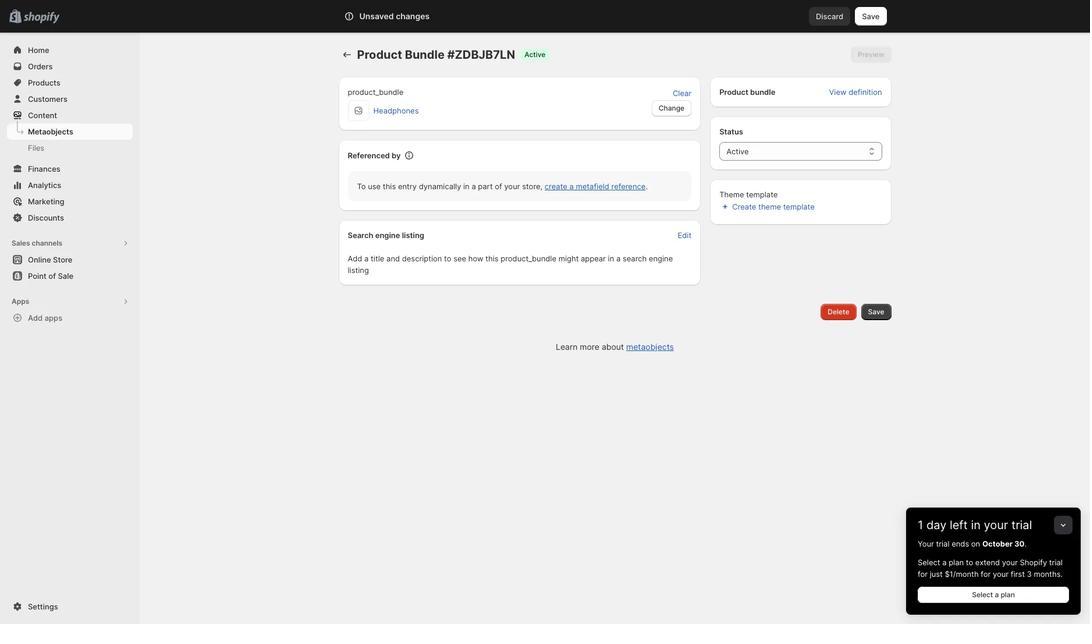 Task type: locate. For each thing, give the bounding box(es) containing it.
plan inside select a plan link
[[1001, 591, 1016, 599]]

1 vertical spatial trial
[[937, 539, 950, 549]]

sale
[[58, 271, 73, 281]]

product_bundle inside add a title and description to see how this product_bundle might appear in a search engine listing
[[501, 254, 557, 263]]

1 horizontal spatial engine
[[649, 254, 673, 263]]

shopify image
[[23, 12, 60, 24]]

0 vertical spatial to
[[444, 254, 452, 263]]

0 vertical spatial active
[[525, 50, 546, 59]]

0 horizontal spatial plan
[[949, 558, 965, 567]]

of inside button
[[49, 271, 56, 281]]

add inside add a title and description to see how this product_bundle might appear in a search engine listing
[[348, 254, 363, 263]]

1 vertical spatial product_bundle
[[501, 254, 557, 263]]

save button up preview
[[856, 7, 887, 26]]

metaobjects link
[[627, 342, 674, 352]]

product
[[357, 48, 402, 62], [720, 87, 749, 97]]

1 vertical spatial plan
[[1001, 591, 1016, 599]]

engine right search
[[649, 254, 673, 263]]

and
[[387, 254, 400, 263]]

1 vertical spatial to
[[967, 558, 974, 567]]

theme
[[759, 202, 782, 211]]

product_bundle up headphones
[[348, 87, 404, 97]]

1 horizontal spatial active
[[727, 147, 749, 156]]

store
[[53, 255, 72, 264]]

online
[[28, 255, 51, 264]]

this right how at top left
[[486, 254, 499, 263]]

to use this entry dynamically in a part of your store, create a metafield reference .
[[357, 182, 648, 191]]

your inside dropdown button
[[985, 518, 1009, 532]]

0 horizontal spatial of
[[49, 271, 56, 281]]

for
[[919, 570, 928, 579], [982, 570, 991, 579]]

for down extend
[[982, 570, 991, 579]]

1 day left in your trial button
[[907, 508, 1082, 532]]

1 vertical spatial product
[[720, 87, 749, 97]]

1 horizontal spatial in
[[608, 254, 615, 263]]

preview button
[[851, 47, 892, 63]]

a down "select a plan to extend your shopify trial for just $1/month for your first 3 months."
[[996, 591, 1000, 599]]

select a plan to extend your shopify trial for just $1/month for your first 3 months.
[[919, 558, 1064, 579]]

engine
[[375, 231, 400, 240], [649, 254, 673, 263]]

in right left on the right of page
[[972, 518, 981, 532]]

discard button
[[810, 7, 851, 26]]

1 horizontal spatial product
[[720, 87, 749, 97]]

first
[[1012, 570, 1026, 579]]

referenced
[[348, 151, 390, 160]]

0 horizontal spatial product_bundle
[[348, 87, 404, 97]]

0 horizontal spatial this
[[383, 182, 396, 191]]

in right appear
[[608, 254, 615, 263]]

1 horizontal spatial this
[[486, 254, 499, 263]]

a left part
[[472, 182, 476, 191]]

save up preview
[[863, 12, 880, 21]]

1 vertical spatial save button
[[862, 304, 892, 320]]

0 horizontal spatial template
[[747, 190, 778, 199]]

engine up and
[[375, 231, 400, 240]]

1
[[919, 518, 924, 532]]

active for status
[[727, 147, 749, 156]]

add for add apps
[[28, 313, 43, 323]]

select down "select a plan to extend your shopify trial for just $1/month for your first 3 months."
[[973, 591, 994, 599]]

extend
[[976, 558, 1001, 567]]

headphones link
[[374, 106, 419, 115]]

to up '$1/month'
[[967, 558, 974, 567]]

1 horizontal spatial of
[[495, 182, 502, 191]]

about
[[602, 342, 624, 352]]

theme
[[720, 190, 745, 199]]

months.
[[1035, 570, 1064, 579]]

1 horizontal spatial .
[[1025, 539, 1028, 549]]

point of sale button
[[0, 268, 140, 284]]

product_bundle left might
[[501, 254, 557, 263]]

select for select a plan to extend your shopify trial for just $1/month for your first 3 months.
[[919, 558, 941, 567]]

0 vertical spatial .
[[646, 182, 648, 191]]

1 horizontal spatial plan
[[1001, 591, 1016, 599]]

2 for from the left
[[982, 570, 991, 579]]

0 vertical spatial product
[[357, 48, 402, 62]]

search for search
[[396, 12, 421, 21]]

more
[[580, 342, 600, 352]]

create
[[545, 182, 568, 191]]

see
[[454, 254, 467, 263]]

add left title
[[348, 254, 363, 263]]

apps button
[[7, 294, 133, 310]]

1 vertical spatial active
[[727, 147, 749, 156]]

of left sale
[[49, 271, 56, 281]]

on
[[972, 539, 981, 549]]

2 vertical spatial trial
[[1050, 558, 1064, 567]]

1 vertical spatial of
[[49, 271, 56, 281]]

product left the bundle
[[720, 87, 749, 97]]

1 vertical spatial search
[[348, 231, 374, 240]]

your
[[919, 539, 935, 549]]

0 horizontal spatial to
[[444, 254, 452, 263]]

select inside "select a plan to extend your shopify trial for just $1/month for your first 3 months."
[[919, 558, 941, 567]]

plan down first
[[1001, 591, 1016, 599]]

a left title
[[365, 254, 369, 263]]

apps
[[12, 297, 29, 306]]

1 vertical spatial listing
[[348, 266, 369, 275]]

save button
[[856, 7, 887, 26], [862, 304, 892, 320]]

.
[[646, 182, 648, 191], [1025, 539, 1028, 549]]

to left see
[[444, 254, 452, 263]]

1 vertical spatial this
[[486, 254, 499, 263]]

0 vertical spatial save button
[[856, 7, 887, 26]]

#zdbjb7ln
[[448, 48, 516, 62]]

. up shopify
[[1025, 539, 1028, 549]]

0 vertical spatial search
[[396, 12, 421, 21]]

1 horizontal spatial template
[[784, 202, 815, 211]]

1 horizontal spatial product_bundle
[[501, 254, 557, 263]]

active for product bundle #zdbjb7ln
[[525, 50, 546, 59]]

change
[[659, 104, 685, 112]]

trial up months.
[[1050, 558, 1064, 567]]

finances link
[[7, 161, 133, 177]]

1 vertical spatial template
[[784, 202, 815, 211]]

save button right delete button
[[862, 304, 892, 320]]

your up october
[[985, 518, 1009, 532]]

0 horizontal spatial engine
[[375, 231, 400, 240]]

search right "unsaved"
[[396, 12, 421, 21]]

search up title
[[348, 231, 374, 240]]

analytics link
[[7, 177, 133, 193]]

plan up '$1/month'
[[949, 558, 965, 567]]

2 vertical spatial in
[[972, 518, 981, 532]]

for left just
[[919, 570, 928, 579]]

active
[[525, 50, 546, 59], [727, 147, 749, 156]]

plan for select a plan
[[1001, 591, 1016, 599]]

add left apps
[[28, 313, 43, 323]]

template
[[747, 190, 778, 199], [784, 202, 815, 211]]

1 vertical spatial save
[[869, 308, 885, 316]]

1 vertical spatial engine
[[649, 254, 673, 263]]

search button
[[377, 7, 714, 26]]

settings link
[[7, 599, 133, 615]]

a up just
[[943, 558, 947, 567]]

1 horizontal spatial add
[[348, 254, 363, 263]]

channels
[[32, 239, 62, 248]]

1 vertical spatial in
[[608, 254, 615, 263]]

active down status
[[727, 147, 749, 156]]

learn more about metaobjects
[[556, 342, 674, 352]]

0 horizontal spatial product
[[357, 48, 402, 62]]

0 vertical spatial add
[[348, 254, 363, 263]]

1 horizontal spatial select
[[973, 591, 994, 599]]

0 vertical spatial save
[[863, 12, 880, 21]]

save right delete
[[869, 308, 885, 316]]

add apps
[[28, 313, 62, 323]]

0 vertical spatial plan
[[949, 558, 965, 567]]

1 horizontal spatial listing
[[402, 231, 425, 240]]

of right part
[[495, 182, 502, 191]]

add inside button
[[28, 313, 43, 323]]

0 horizontal spatial listing
[[348, 266, 369, 275]]

definition
[[849, 87, 883, 97]]

0 horizontal spatial add
[[28, 313, 43, 323]]

add a title and description to see how this product_bundle might appear in a search engine listing
[[348, 254, 673, 275]]

this right "use"
[[383, 182, 396, 191]]

in left part
[[464, 182, 470, 191]]

theme template
[[720, 190, 778, 199]]

listing down search engine listing
[[348, 266, 369, 275]]

0 horizontal spatial active
[[525, 50, 546, 59]]

1 for from the left
[[919, 570, 928, 579]]

search
[[623, 254, 647, 263]]

a
[[472, 182, 476, 191], [570, 182, 574, 191], [365, 254, 369, 263], [617, 254, 621, 263], [943, 558, 947, 567], [996, 591, 1000, 599]]

template right 'theme'
[[784, 202, 815, 211]]

0 vertical spatial engine
[[375, 231, 400, 240]]

1 horizontal spatial search
[[396, 12, 421, 21]]

changes
[[396, 11, 430, 21]]

. right metafield
[[646, 182, 648, 191]]

0 horizontal spatial .
[[646, 182, 648, 191]]

2 horizontal spatial in
[[972, 518, 981, 532]]

trial right the your
[[937, 539, 950, 549]]

save for delete
[[869, 308, 885, 316]]

0 horizontal spatial search
[[348, 231, 374, 240]]

1 vertical spatial select
[[973, 591, 994, 599]]

2 horizontal spatial trial
[[1050, 558, 1064, 567]]

listing up description
[[402, 231, 425, 240]]

1 vertical spatial .
[[1025, 539, 1028, 549]]

product bundle #zdbjb7ln
[[357, 48, 516, 62]]

trial
[[1012, 518, 1033, 532], [937, 539, 950, 549], [1050, 558, 1064, 567]]

how
[[469, 254, 484, 263]]

template up 'theme'
[[747, 190, 778, 199]]

product down "unsaved"
[[357, 48, 402, 62]]

0 horizontal spatial select
[[919, 558, 941, 567]]

template inside create theme template link
[[784, 202, 815, 211]]

active down search button
[[525, 50, 546, 59]]

products link
[[7, 75, 133, 91]]

0 vertical spatial trial
[[1012, 518, 1033, 532]]

status
[[720, 127, 744, 136]]

delete
[[828, 308, 850, 316]]

view definition
[[830, 87, 883, 97]]

orders link
[[7, 58, 133, 75]]

trial up "30" on the right of page
[[1012, 518, 1033, 532]]

0 vertical spatial select
[[919, 558, 941, 567]]

add
[[348, 254, 363, 263], [28, 313, 43, 323]]

select up just
[[919, 558, 941, 567]]

plan inside "select a plan to extend your shopify trial for just $1/month for your first 3 months."
[[949, 558, 965, 567]]

trial inside "1 day left in your trial" dropdown button
[[1012, 518, 1033, 532]]

0 vertical spatial product_bundle
[[348, 87, 404, 97]]

search inside button
[[396, 12, 421, 21]]

sales channels
[[12, 239, 62, 248]]

metaobjects
[[28, 127, 73, 136]]

0 horizontal spatial for
[[919, 570, 928, 579]]

discard
[[817, 12, 844, 21]]

files
[[28, 143, 44, 153]]

title
[[371, 254, 385, 263]]

reference
[[612, 182, 646, 191]]

1 horizontal spatial trial
[[1012, 518, 1033, 532]]

1 vertical spatial add
[[28, 313, 43, 323]]

1 horizontal spatial for
[[982, 570, 991, 579]]

0 horizontal spatial in
[[464, 182, 470, 191]]

to inside add a title and description to see how this product_bundle might appear in a search engine listing
[[444, 254, 452, 263]]

1 horizontal spatial to
[[967, 558, 974, 567]]



Task type: vqa. For each thing, say whether or not it's contained in the screenshot.
Settings dialog
no



Task type: describe. For each thing, give the bounding box(es) containing it.
content
[[28, 111, 57, 120]]

home
[[28, 45, 49, 55]]

create
[[733, 202, 757, 211]]

search engine listing
[[348, 231, 425, 240]]

in inside add a title and description to see how this product_bundle might appear in a search engine listing
[[608, 254, 615, 263]]

a left search
[[617, 254, 621, 263]]

3
[[1028, 570, 1033, 579]]

by
[[392, 151, 401, 160]]

1 day left in your trial
[[919, 518, 1033, 532]]

might
[[559, 254, 579, 263]]

referenced by
[[348, 151, 401, 160]]

search for search engine listing
[[348, 231, 374, 240]]

add for add a title and description to see how this product_bundle might appear in a search engine listing
[[348, 254, 363, 263]]

marketing link
[[7, 193, 133, 210]]

select for select a plan
[[973, 591, 994, 599]]

finances
[[28, 164, 60, 174]]

1 day left in your trial element
[[907, 538, 1082, 615]]

point of sale link
[[7, 268, 133, 284]]

point
[[28, 271, 47, 281]]

metaobjects link
[[7, 123, 133, 140]]

just
[[931, 570, 943, 579]]

view
[[830, 87, 847, 97]]

headphones
[[374, 106, 419, 115]]

analytics
[[28, 181, 61, 190]]

in inside dropdown button
[[972, 518, 981, 532]]

bundle
[[751, 87, 776, 97]]

product for product bundle #zdbjb7ln
[[357, 48, 402, 62]]

sales
[[12, 239, 30, 248]]

content link
[[7, 107, 133, 123]]

products
[[28, 78, 60, 87]]

product for product bundle
[[720, 87, 749, 97]]

entry
[[398, 182, 417, 191]]

a right create on the top
[[570, 182, 574, 191]]

edit
[[678, 231, 692, 240]]

files link
[[7, 140, 133, 156]]

unsaved
[[360, 11, 394, 21]]

sales channels button
[[7, 235, 133, 252]]

online store
[[28, 255, 72, 264]]

plan for select a plan to extend your shopify trial for just $1/month for your first 3 months.
[[949, 558, 965, 567]]

your left first
[[994, 570, 1009, 579]]

use
[[368, 182, 381, 191]]

part
[[478, 182, 493, 191]]

clear
[[673, 89, 692, 98]]

ends
[[952, 539, 970, 549]]

. inside 1 day left in your trial element
[[1025, 539, 1028, 549]]

0 vertical spatial template
[[747, 190, 778, 199]]

metaobjects
[[627, 342, 674, 352]]

create theme template
[[733, 202, 815, 211]]

home link
[[7, 42, 133, 58]]

0 vertical spatial this
[[383, 182, 396, 191]]

your left store, in the top of the page
[[505, 182, 520, 191]]

delete button
[[821, 304, 857, 320]]

unsaved changes
[[360, 11, 430, 21]]

customers link
[[7, 91, 133, 107]]

view definition link
[[823, 84, 890, 100]]

metafield
[[576, 182, 610, 191]]

online store button
[[0, 252, 140, 268]]

to
[[357, 182, 366, 191]]

point of sale
[[28, 271, 73, 281]]

save for discard
[[863, 12, 880, 21]]

select a plan
[[973, 591, 1016, 599]]

save button for delete
[[862, 304, 892, 320]]

this inside add a title and description to see how this product_bundle might appear in a search engine listing
[[486, 254, 499, 263]]

settings
[[28, 602, 58, 612]]

marketing
[[28, 197, 64, 206]]

orders
[[28, 62, 53, 71]]

product bundle
[[720, 87, 776, 97]]

dynamically
[[419, 182, 462, 191]]

your up first
[[1003, 558, 1019, 567]]

to inside "select a plan to extend your shopify trial for just $1/month for your first 3 months."
[[967, 558, 974, 567]]

change button
[[652, 100, 692, 116]]

october
[[983, 539, 1013, 549]]

0 vertical spatial of
[[495, 182, 502, 191]]

listing inside add a title and description to see how this product_bundle might appear in a search engine listing
[[348, 266, 369, 275]]

edit button
[[671, 225, 699, 245]]

online store link
[[7, 252, 133, 268]]

appear
[[581, 254, 606, 263]]

engine inside add a title and description to see how this product_bundle might appear in a search engine listing
[[649, 254, 673, 263]]

shopify
[[1021, 558, 1048, 567]]

trial inside "select a plan to extend your shopify trial for just $1/month for your first 3 months."
[[1050, 558, 1064, 567]]

select a plan link
[[919, 587, 1070, 603]]

learn
[[556, 342, 578, 352]]

0 vertical spatial in
[[464, 182, 470, 191]]

save button for discard
[[856, 7, 887, 26]]

apps
[[45, 313, 62, 323]]

0 vertical spatial listing
[[402, 231, 425, 240]]

preview
[[858, 50, 885, 59]]

0 horizontal spatial trial
[[937, 539, 950, 549]]

customers
[[28, 94, 68, 104]]

a inside "select a plan to extend your shopify trial for just $1/month for your first 3 months."
[[943, 558, 947, 567]]

day
[[927, 518, 947, 532]]

discounts
[[28, 213, 64, 222]]

discounts link
[[7, 210, 133, 226]]

bundle
[[405, 48, 445, 62]]

add apps button
[[7, 310, 133, 326]]

$1/month
[[946, 570, 979, 579]]



